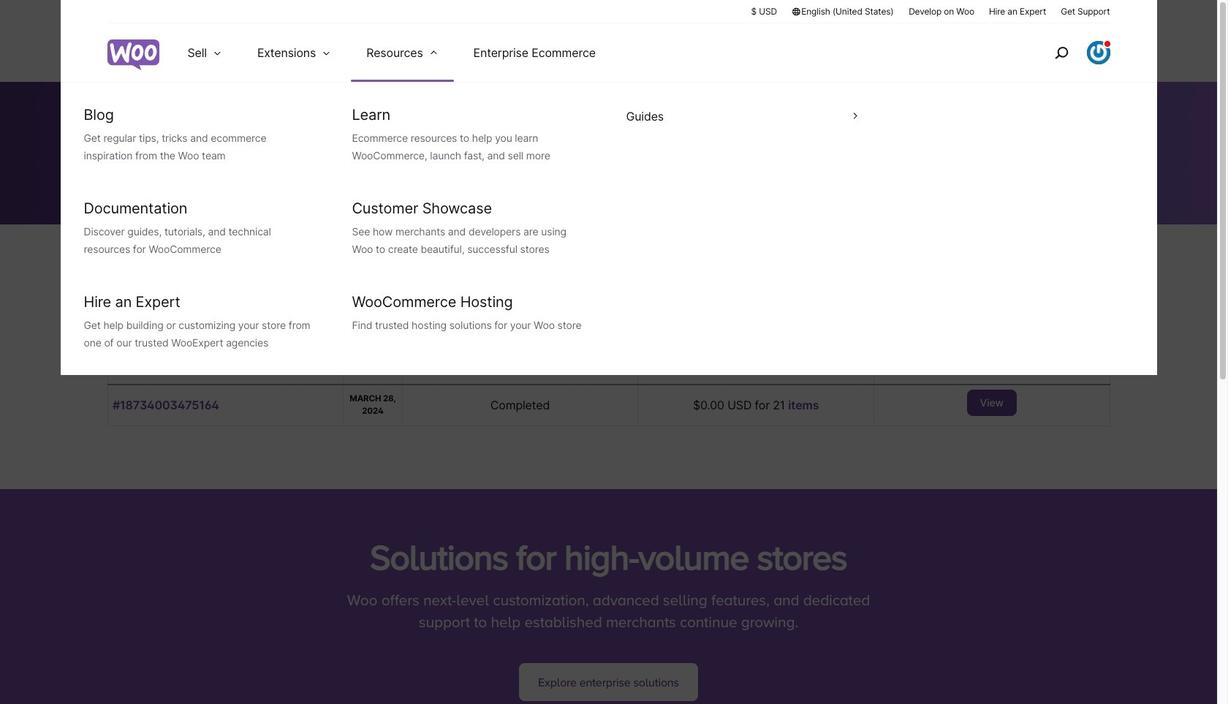 Task type: describe. For each thing, give the bounding box(es) containing it.
open account menu image
[[1087, 41, 1111, 64]]



Task type: locate. For each thing, give the bounding box(es) containing it.
search image
[[1050, 41, 1073, 64]]

service navigation menu element
[[1024, 29, 1111, 76]]



